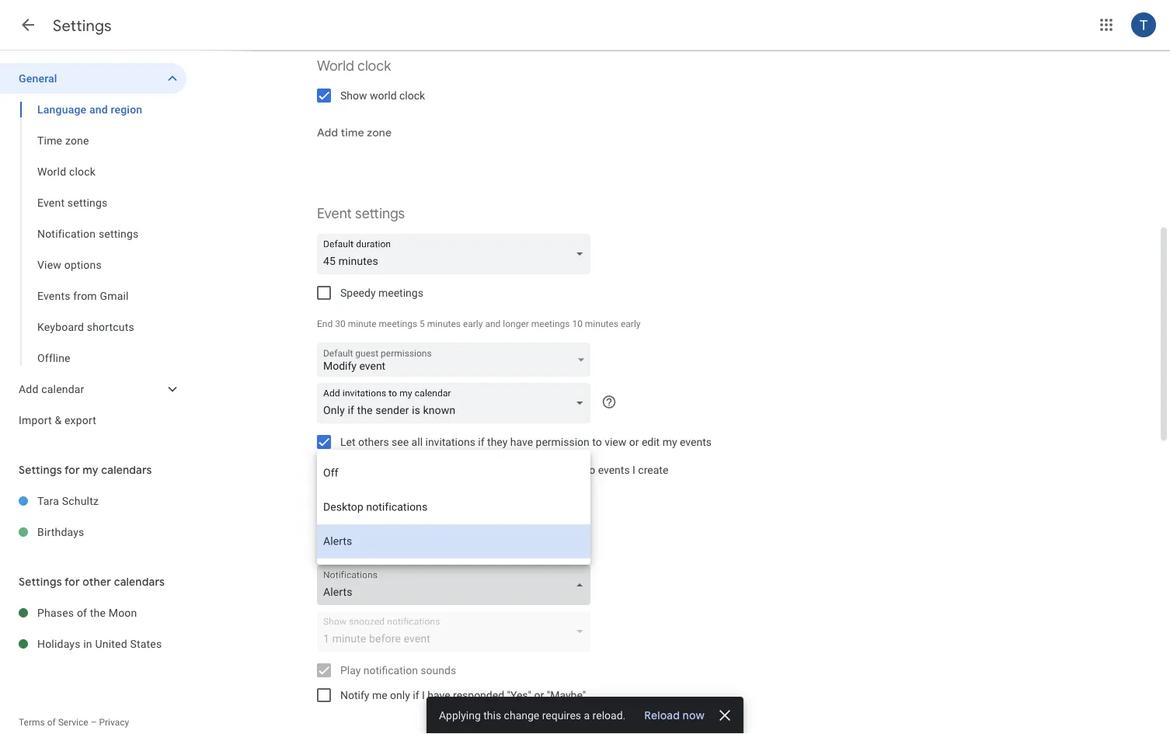 Task type: describe. For each thing, give the bounding box(es) containing it.
settings for settings
[[53, 16, 112, 35]]

phases of the moon link
[[37, 598, 187, 629]]

language
[[37, 103, 86, 116]]

offline
[[37, 352, 70, 365]]

1 horizontal spatial my
[[663, 436, 677, 448]]

end 30 minute meetings 5 minutes early and longer meetings 10 minutes early
[[317, 319, 641, 330]]

speedy meetings
[[340, 286, 423, 299]]

add
[[410, 464, 428, 476]]

tree containing general
[[0, 63, 187, 436]]

let
[[340, 436, 356, 448]]

1 horizontal spatial event settings
[[317, 205, 405, 223]]

1 horizontal spatial clock
[[358, 57, 391, 75]]

calendars for settings for other calendars
[[114, 575, 165, 589]]

permissions
[[381, 348, 432, 359]]

calendars for settings for my calendars
[[101, 463, 152, 477]]

1 vertical spatial or
[[534, 689, 544, 702]]

meetings left 10
[[531, 319, 570, 330]]

0 horizontal spatial zone
[[65, 134, 89, 147]]

off option
[[317, 456, 591, 490]]

a
[[584, 709, 590, 722]]

from
[[73, 290, 97, 302]]

guest
[[355, 348, 379, 359]]

reload now
[[645, 709, 705, 723]]

5
[[420, 319, 425, 330]]

modify event button
[[317, 344, 591, 381]]

reload.
[[593, 709, 626, 722]]

1 vertical spatial to
[[586, 464, 596, 476]]

reload
[[645, 709, 680, 723]]

in
[[83, 638, 92, 651]]

meet
[[467, 464, 492, 476]]

1 horizontal spatial and
[[485, 319, 501, 330]]

0 horizontal spatial have
[[428, 689, 450, 702]]

show world clock
[[340, 89, 425, 102]]

automatically add google meet video conferences to events i create
[[340, 464, 669, 476]]

the
[[90, 607, 106, 619]]

holidays in united states link
[[37, 629, 187, 660]]

add calendar
[[19, 383, 84, 396]]

"yes"
[[507, 689, 532, 702]]

1 vertical spatial world clock
[[37, 165, 96, 178]]

conferences
[[523, 464, 583, 476]]

add time zone button
[[311, 114, 398, 152]]

import
[[19, 414, 52, 427]]

of for phases
[[77, 607, 87, 619]]

events
[[37, 290, 70, 302]]

settings for other calendars
[[19, 575, 165, 589]]

change
[[504, 709, 540, 722]]

30
[[335, 319, 346, 330]]

export
[[65, 414, 96, 427]]

birthdays tree item
[[0, 517, 187, 548]]

add time zone
[[317, 126, 392, 140]]

tara schultz
[[37, 495, 99, 508]]

group containing language and region
[[0, 94, 187, 374]]

settings heading
[[53, 16, 112, 35]]

events from gmail
[[37, 290, 129, 302]]

shortcuts
[[87, 321, 134, 333]]

–
[[91, 717, 97, 728]]

add for add time zone
[[317, 126, 338, 140]]

1 horizontal spatial have
[[510, 436, 533, 448]]

default guest permissions modify event
[[323, 348, 432, 372]]

meetings left 5
[[379, 319, 417, 330]]

phases of the moon tree item
[[0, 598, 187, 629]]

applying
[[439, 709, 481, 722]]

for for my
[[64, 463, 80, 477]]

0 horizontal spatial i
[[422, 689, 425, 702]]

desktop notifications option
[[317, 490, 591, 525]]

play notification sounds
[[340, 664, 456, 677]]

1 vertical spatial my
[[83, 463, 99, 477]]

schultz
[[62, 495, 99, 508]]

united
[[95, 638, 127, 651]]

sounds
[[421, 664, 456, 677]]

play
[[340, 664, 361, 677]]

settings for my calendars
[[19, 463, 152, 477]]

"maybe"
[[547, 689, 586, 702]]

speedy
[[340, 286, 376, 299]]

world
[[370, 89, 397, 102]]

google
[[430, 464, 465, 476]]

responded
[[453, 689, 504, 702]]

they
[[487, 436, 508, 448]]

import & export
[[19, 414, 96, 427]]

moon
[[109, 607, 137, 619]]

now
[[683, 709, 705, 723]]

reload now button
[[638, 708, 711, 724]]

1 vertical spatial notification
[[317, 536, 391, 554]]

phases
[[37, 607, 74, 619]]

others
[[358, 436, 389, 448]]

1 early from the left
[[463, 319, 483, 330]]

0 vertical spatial to
[[592, 436, 602, 448]]

video
[[495, 464, 521, 476]]

time
[[341, 126, 364, 140]]

service
[[58, 717, 88, 728]]

default
[[323, 348, 353, 359]]

view options
[[37, 258, 102, 271]]

end
[[317, 319, 333, 330]]

applying this change requires a reload.
[[439, 709, 626, 722]]



Task type: vqa. For each thing, say whether or not it's contained in the screenshot.
Description text field
no



Task type: locate. For each thing, give the bounding box(es) containing it.
world down time
[[37, 165, 66, 178]]

holidays in united states
[[37, 638, 162, 651]]

events down view
[[598, 464, 630, 476]]

and inside tree
[[89, 103, 108, 116]]

to left view
[[592, 436, 602, 448]]

or left edit
[[629, 436, 639, 448]]

me
[[372, 689, 388, 702]]

notification settings down automatically
[[317, 536, 444, 554]]

notification
[[364, 664, 418, 677]]

0 horizontal spatial notification
[[37, 227, 96, 240]]

if left the they
[[478, 436, 485, 448]]

2 vertical spatial settings
[[19, 575, 62, 589]]

1 vertical spatial events
[[598, 464, 630, 476]]

0 horizontal spatial add
[[19, 383, 38, 396]]

None field
[[317, 234, 597, 274], [317, 383, 597, 424], [317, 565, 597, 605], [317, 234, 597, 274], [317, 383, 597, 424], [317, 565, 597, 605]]

holidays in united states tree item
[[0, 629, 187, 660]]

settings for my calendars tree
[[0, 486, 187, 548]]

clock right "world"
[[399, 89, 425, 102]]

settings up 'general' tree item
[[53, 16, 112, 35]]

to
[[592, 436, 602, 448], [586, 464, 596, 476]]

0 vertical spatial notification
[[37, 227, 96, 240]]

notification up view options
[[37, 227, 96, 240]]

1 horizontal spatial minutes
[[585, 319, 619, 330]]

options
[[64, 258, 102, 271]]

zone right time on the left of the page
[[367, 126, 392, 140]]

1 horizontal spatial early
[[621, 319, 641, 330]]

terms of service – privacy
[[19, 717, 129, 728]]

1 vertical spatial notification settings
[[317, 536, 444, 554]]

&
[[55, 414, 62, 427]]

terms of service link
[[19, 717, 88, 728]]

0 horizontal spatial if
[[413, 689, 419, 702]]

privacy
[[99, 717, 129, 728]]

keyboard shortcuts
[[37, 321, 134, 333]]

0 vertical spatial add
[[317, 126, 338, 140]]

0 horizontal spatial event
[[37, 196, 65, 209]]

1 vertical spatial if
[[413, 689, 419, 702]]

minute
[[348, 319, 377, 330]]

0 vertical spatial events
[[680, 436, 712, 448]]

zone right time
[[65, 134, 89, 147]]

add left time on the left of the page
[[317, 126, 338, 140]]

of left the the
[[77, 607, 87, 619]]

to right conferences
[[586, 464, 596, 476]]

0 horizontal spatial clock
[[69, 165, 96, 178]]

0 vertical spatial for
[[64, 463, 80, 477]]

automatically
[[340, 464, 407, 476]]

of for terms
[[47, 717, 56, 728]]

group
[[0, 94, 187, 374]]

0 horizontal spatial my
[[83, 463, 99, 477]]

2 minutes from the left
[[585, 319, 619, 330]]

clock up show world clock
[[358, 57, 391, 75]]

0 horizontal spatial notification settings
[[37, 227, 139, 240]]

10
[[572, 319, 583, 330]]

calendar
[[41, 383, 84, 396]]

of right terms
[[47, 717, 56, 728]]

time zone
[[37, 134, 89, 147]]

privacy link
[[99, 717, 129, 728]]

alerts option
[[317, 525, 591, 559]]

events right edit
[[680, 436, 712, 448]]

terms
[[19, 717, 45, 728]]

zone
[[367, 126, 392, 140], [65, 134, 89, 147]]

0 horizontal spatial minutes
[[427, 319, 461, 330]]

1 horizontal spatial events
[[680, 436, 712, 448]]

1 vertical spatial for
[[64, 575, 80, 589]]

early up modify event popup button
[[463, 319, 483, 330]]

add
[[317, 126, 338, 140], [19, 383, 38, 396]]

let others see all invitations if they have permission to view or edit my events
[[340, 436, 712, 448]]

view
[[37, 258, 61, 271]]

1 horizontal spatial or
[[629, 436, 639, 448]]

time
[[37, 134, 62, 147]]

1 horizontal spatial zone
[[367, 126, 392, 140]]

this
[[484, 709, 501, 722]]

1 horizontal spatial if
[[478, 436, 485, 448]]

or right "yes"
[[534, 689, 544, 702]]

0 vertical spatial my
[[663, 436, 677, 448]]

1 vertical spatial settings
[[19, 463, 62, 477]]

tree
[[0, 63, 187, 436]]

my up tara schultz "tree item"
[[83, 463, 99, 477]]

gmail
[[100, 290, 129, 302]]

0 horizontal spatial or
[[534, 689, 544, 702]]

0 horizontal spatial of
[[47, 717, 56, 728]]

notification down automatically
[[317, 536, 391, 554]]

0 vertical spatial of
[[77, 607, 87, 619]]

minutes right 10
[[585, 319, 619, 330]]

1 horizontal spatial of
[[77, 607, 87, 619]]

birthdays
[[37, 526, 84, 539]]

settings for settings for other calendars
[[19, 575, 62, 589]]

view
[[605, 436, 627, 448]]

1 vertical spatial add
[[19, 383, 38, 396]]

and left the "region"
[[89, 103, 108, 116]]

and left the longer
[[485, 319, 501, 330]]

1 vertical spatial calendars
[[114, 575, 165, 589]]

2 horizontal spatial clock
[[399, 89, 425, 102]]

holidays
[[37, 638, 81, 651]]

0 vertical spatial calendars
[[101, 463, 152, 477]]

1 vertical spatial of
[[47, 717, 56, 728]]

0 horizontal spatial early
[[463, 319, 483, 330]]

1 horizontal spatial add
[[317, 126, 338, 140]]

minutes right 5
[[427, 319, 461, 330]]

of inside 'tree item'
[[77, 607, 87, 619]]

of
[[77, 607, 87, 619], [47, 717, 56, 728]]

have down sounds
[[428, 689, 450, 702]]

birthdays link
[[37, 517, 187, 548]]

event settings
[[37, 196, 108, 209], [317, 205, 405, 223]]

1 for from the top
[[64, 463, 80, 477]]

other
[[83, 575, 111, 589]]

tara schultz tree item
[[0, 486, 187, 517]]

1 horizontal spatial event
[[317, 205, 352, 223]]

0 vertical spatial have
[[510, 436, 533, 448]]

1 horizontal spatial world clock
[[317, 57, 391, 75]]

only
[[390, 689, 410, 702]]

add for add calendar
[[19, 383, 38, 396]]

world up the show
[[317, 57, 354, 75]]

region
[[111, 103, 142, 116]]

1 vertical spatial and
[[485, 319, 501, 330]]

settings for settings for my calendars
[[19, 463, 62, 477]]

0 vertical spatial notification settings
[[37, 227, 139, 240]]

event
[[359, 359, 386, 372]]

0 horizontal spatial world
[[37, 165, 66, 178]]

0 horizontal spatial and
[[89, 103, 108, 116]]

notifications list box
[[317, 450, 591, 565]]

notify
[[340, 689, 370, 702]]

2 early from the left
[[621, 319, 641, 330]]

permission
[[536, 436, 590, 448]]

notify me only if i have responded "yes" or "maybe"
[[340, 689, 586, 702]]

settings up tara
[[19, 463, 62, 477]]

settings up phases
[[19, 575, 62, 589]]

0 vertical spatial settings
[[53, 16, 112, 35]]

0 vertical spatial if
[[478, 436, 485, 448]]

meetings up 5
[[379, 286, 423, 299]]

settings
[[53, 16, 112, 35], [19, 463, 62, 477], [19, 575, 62, 589]]

early right 10
[[621, 319, 641, 330]]

settings
[[68, 196, 108, 209], [355, 205, 405, 223], [99, 227, 139, 240], [394, 536, 444, 554]]

phases of the moon
[[37, 607, 137, 619]]

modify
[[323, 359, 357, 372]]

i right only
[[422, 689, 425, 702]]

states
[[130, 638, 162, 651]]

minutes
[[427, 319, 461, 330], [585, 319, 619, 330]]

settings for other calendars tree
[[0, 598, 187, 660]]

edit
[[642, 436, 660, 448]]

for left other
[[64, 575, 80, 589]]

longer
[[503, 319, 529, 330]]

if right only
[[413, 689, 419, 702]]

1 vertical spatial i
[[422, 689, 425, 702]]

calendars
[[101, 463, 152, 477], [114, 575, 165, 589]]

all
[[412, 436, 423, 448]]

1 horizontal spatial notification
[[317, 536, 391, 554]]

0 vertical spatial or
[[629, 436, 639, 448]]

1 minutes from the left
[[427, 319, 461, 330]]

notification settings up options
[[37, 227, 139, 240]]

show
[[340, 89, 367, 102]]

i left create
[[633, 464, 636, 476]]

0 vertical spatial i
[[633, 464, 636, 476]]

0 vertical spatial world clock
[[317, 57, 391, 75]]

notification inside tree
[[37, 227, 96, 240]]

for for other
[[64, 575, 80, 589]]

0 horizontal spatial event settings
[[37, 196, 108, 209]]

or
[[629, 436, 639, 448], [534, 689, 544, 702]]

0 horizontal spatial events
[[598, 464, 630, 476]]

1 vertical spatial world
[[37, 165, 66, 178]]

0 horizontal spatial world clock
[[37, 165, 96, 178]]

calendars up tara schultz "tree item"
[[101, 463, 152, 477]]

0 vertical spatial clock
[[358, 57, 391, 75]]

1 vertical spatial clock
[[399, 89, 425, 102]]

add up import
[[19, 383, 38, 396]]

event inside tree
[[37, 196, 65, 209]]

1 horizontal spatial notification settings
[[317, 536, 444, 554]]

1 horizontal spatial i
[[633, 464, 636, 476]]

go back image
[[19, 16, 37, 34]]

create
[[638, 464, 669, 476]]

zone inside button
[[367, 126, 392, 140]]

notification settings inside tree
[[37, 227, 139, 240]]

notification settings
[[37, 227, 139, 240], [317, 536, 444, 554]]

1 horizontal spatial world
[[317, 57, 354, 75]]

0 vertical spatial and
[[89, 103, 108, 116]]

my
[[663, 436, 677, 448], [83, 463, 99, 477]]

world clock up the show
[[317, 57, 391, 75]]

keyboard
[[37, 321, 84, 333]]

tara
[[37, 495, 59, 508]]

if
[[478, 436, 485, 448], [413, 689, 419, 702]]

have
[[510, 436, 533, 448], [428, 689, 450, 702]]

clock down the time zone
[[69, 165, 96, 178]]

language and region
[[37, 103, 142, 116]]

invitations
[[426, 436, 476, 448]]

2 vertical spatial clock
[[69, 165, 96, 178]]

general tree item
[[0, 63, 187, 94]]

world clock down the time zone
[[37, 165, 96, 178]]

for up tara schultz
[[64, 463, 80, 477]]

requires
[[542, 709, 581, 722]]

have right the they
[[510, 436, 533, 448]]

add inside button
[[317, 126, 338, 140]]

general
[[19, 72, 57, 85]]

1 vertical spatial have
[[428, 689, 450, 702]]

calendars up moon
[[114, 575, 165, 589]]

my right edit
[[663, 436, 677, 448]]

world clock
[[317, 57, 391, 75], [37, 165, 96, 178]]

0 vertical spatial world
[[317, 57, 354, 75]]

2 for from the top
[[64, 575, 80, 589]]



